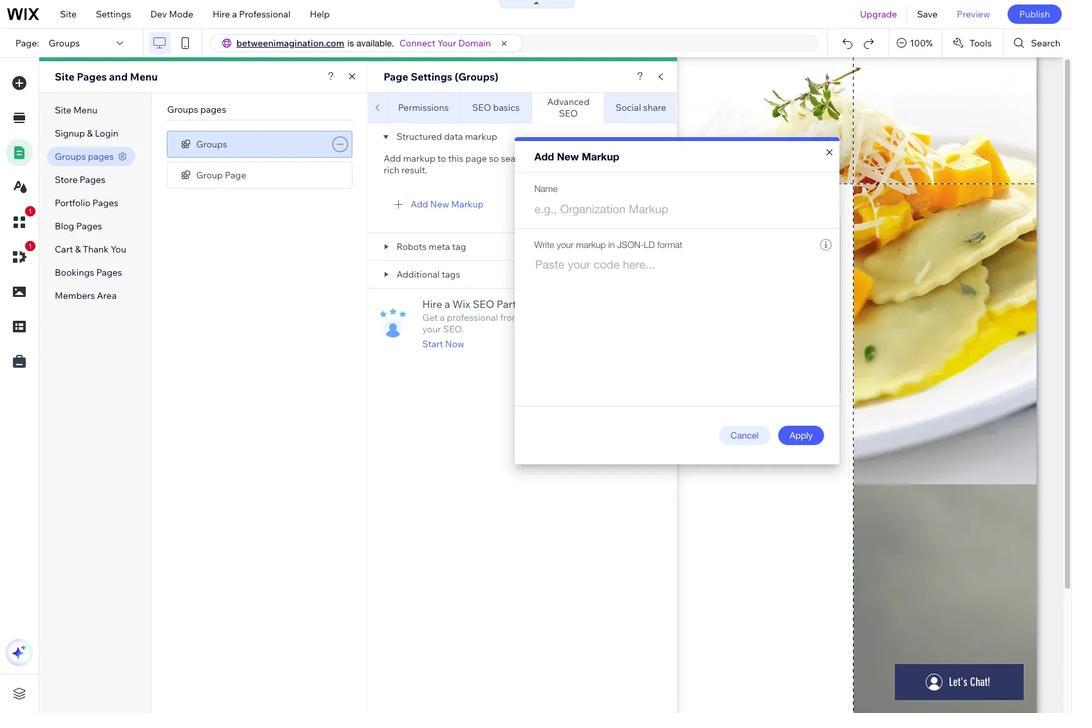 Task type: vqa. For each thing, say whether or not it's contained in the screenshot.
Group Page
yes



Task type: describe. For each thing, give the bounding box(es) containing it.
rich
[[384, 164, 399, 176]]

0 horizontal spatial page
[[225, 169, 246, 181]]

robots meta tag
[[397, 241, 466, 253]]

betweenimagination.com
[[236, 37, 344, 49]]

additional
[[397, 269, 440, 280]]

site for site pages and menu
[[55, 70, 75, 83]]

add inside button
[[411, 198, 428, 210]]

help
[[620, 312, 639, 323]]

social share
[[616, 102, 666, 113]]

publish
[[1019, 8, 1050, 20]]

& for signup
[[87, 128, 93, 139]]

2 1 button from the top
[[6, 241, 35, 271]]

permissions
[[398, 102, 449, 113]]

seo left basics
[[472, 102, 491, 113]]

add new markup button
[[391, 197, 483, 212]]

help
[[310, 8, 330, 20]]

tools button
[[942, 29, 1003, 57]]

add inside add markup to this page so search engines can display it as a rich result.
[[384, 153, 401, 164]]

apply button
[[778, 426, 824, 445]]

members area
[[55, 290, 117, 302]]

markup for structured data markup
[[465, 131, 497, 142]]

cancel button
[[719, 426, 770, 445]]

start
[[422, 338, 443, 350]]

0 vertical spatial new
[[557, 150, 579, 162]]

now
[[445, 338, 464, 350]]

signup & login
[[55, 128, 118, 139]]

1 1 button from the top
[[6, 206, 35, 236]]

engines
[[531, 153, 564, 164]]

advanced / expert illustration image
[[368, 289, 407, 340]]

is
[[347, 38, 354, 48]]

basics
[[493, 102, 520, 113]]

group
[[196, 169, 223, 181]]

portfolio pages
[[55, 197, 118, 209]]

cart & thank you
[[55, 244, 126, 255]]

1 horizontal spatial add new markup
[[534, 150, 619, 162]]

write your markup in json-ld format
[[534, 239, 682, 250]]

seo.
[[443, 323, 464, 335]]

(groups)
[[455, 70, 498, 83]]

with
[[641, 312, 659, 323]]

pages for site
[[77, 70, 107, 83]]

hire a wix seo partner get a professional from the wix marketplace to help with your seo. start now
[[422, 298, 659, 350]]

save button
[[907, 0, 947, 28]]

available.
[[356, 38, 394, 48]]

social
[[616, 102, 641, 113]]

mode
[[169, 8, 193, 20]]

and
[[109, 70, 128, 83]]

hire for wix
[[422, 298, 442, 311]]

store
[[55, 174, 78, 186]]

professional
[[239, 8, 290, 20]]

cart
[[55, 244, 73, 255]]

write
[[534, 239, 554, 250]]

your
[[437, 37, 456, 49]]

100%
[[910, 37, 933, 49]]

search
[[501, 153, 529, 164]]

publish button
[[1008, 5, 1062, 24]]

0 horizontal spatial menu
[[73, 104, 97, 116]]

portfolio
[[55, 197, 90, 209]]

robots
[[397, 241, 427, 253]]

pages for store
[[80, 174, 105, 186]]

site for site
[[60, 8, 77, 20]]

bookings
[[55, 267, 94, 278]]

save
[[917, 8, 938, 20]]

2 1 from the top
[[28, 242, 32, 250]]

& for cart
[[75, 244, 81, 255]]

preview
[[957, 8, 990, 20]]

get
[[422, 312, 438, 323]]

hire for professional
[[213, 8, 230, 20]]

ld
[[644, 239, 655, 250]]

1 horizontal spatial menu
[[130, 70, 158, 83]]

apply
[[790, 430, 813, 441]]

page settings (groups)
[[384, 70, 498, 83]]

pages for bookings
[[96, 267, 122, 278]]

json-
[[617, 239, 644, 250]]

format
[[657, 239, 682, 250]]

1 vertical spatial wix
[[538, 312, 554, 323]]

dev
[[150, 8, 167, 20]]

share
[[643, 102, 666, 113]]

tag
[[452, 241, 466, 253]]

data
[[444, 131, 463, 142]]

1 1 from the top
[[28, 207, 32, 215]]

0 vertical spatial page
[[384, 70, 408, 83]]

a up seo.
[[445, 298, 450, 311]]

cancel
[[731, 430, 759, 441]]

a left the "professional"
[[232, 8, 237, 20]]

tags
[[442, 269, 460, 280]]

meta
[[429, 241, 450, 253]]

name
[[534, 183, 558, 194]]

markup for write your markup in json-ld format
[[576, 239, 606, 250]]



Task type: locate. For each thing, give the bounding box(es) containing it.
blog
[[55, 220, 74, 232]]

to
[[437, 153, 446, 164], [610, 312, 618, 323]]

0 horizontal spatial hire
[[213, 8, 230, 20]]

settings up permissions at the top
[[411, 70, 452, 83]]

settings left dev
[[96, 8, 131, 20]]

1 vertical spatial markup
[[451, 198, 483, 210]]

so
[[489, 153, 499, 164]]

login
[[95, 128, 118, 139]]

search button
[[1004, 29, 1072, 57]]

hire inside hire a wix seo partner get a professional from the wix marketplace to help with your seo. start now
[[422, 298, 442, 311]]

additional tags
[[397, 269, 460, 280]]

site menu
[[55, 104, 97, 116]]

1 button left cart
[[6, 241, 35, 271]]

0 vertical spatial wix
[[452, 298, 470, 311]]

0 horizontal spatial new
[[430, 198, 449, 210]]

0 vertical spatial add new markup
[[534, 150, 619, 162]]

to left help
[[610, 312, 618, 323]]

1 horizontal spatial markup
[[465, 131, 497, 142]]

can
[[566, 153, 581, 164]]

2 horizontal spatial markup
[[576, 239, 606, 250]]

from
[[500, 312, 520, 323]]

1 horizontal spatial pages
[[200, 104, 226, 115]]

1 horizontal spatial add
[[411, 198, 428, 210]]

bookings pages
[[55, 267, 122, 278]]

pages left and
[[77, 70, 107, 83]]

marketplace
[[556, 312, 608, 323]]

add down the result.
[[411, 198, 428, 210]]

markup left in
[[576, 239, 606, 250]]

0 horizontal spatial add new markup
[[411, 198, 483, 210]]

1 vertical spatial settings
[[411, 70, 452, 83]]

to inside add markup to this page so search engines can display it as a rich result.
[[437, 153, 446, 164]]

structured
[[397, 131, 442, 142]]

0 horizontal spatial your
[[422, 323, 441, 335]]

0 vertical spatial to
[[437, 153, 446, 164]]

0 horizontal spatial wix
[[452, 298, 470, 311]]

0 vertical spatial groups pages
[[167, 104, 226, 115]]

& right cart
[[75, 244, 81, 255]]

menu
[[130, 70, 158, 83], [73, 104, 97, 116]]

store pages
[[55, 174, 105, 186]]

1 horizontal spatial settings
[[411, 70, 452, 83]]

as
[[623, 153, 632, 164]]

1 vertical spatial new
[[430, 198, 449, 210]]

1 vertical spatial to
[[610, 312, 618, 323]]

your right write at the top of the page
[[557, 239, 574, 250]]

1 vertical spatial 1
[[28, 242, 32, 250]]

pages up the area
[[96, 267, 122, 278]]

hire
[[213, 8, 230, 20], [422, 298, 442, 311]]

0 horizontal spatial markup
[[403, 153, 435, 164]]

a right as
[[634, 153, 639, 164]]

search
[[1031, 37, 1060, 49]]

add new markup up name
[[534, 150, 619, 162]]

seo inside hire a wix seo partner get a professional from the wix marketplace to help with your seo. start now
[[473, 298, 494, 311]]

wix
[[452, 298, 470, 311], [538, 312, 554, 323]]

is available. connect your domain
[[347, 37, 491, 49]]

0 horizontal spatial groups pages
[[55, 151, 114, 162]]

groups pages
[[167, 104, 226, 115], [55, 151, 114, 162]]

1 vertical spatial pages
[[88, 151, 114, 162]]

&
[[87, 128, 93, 139], [75, 244, 81, 255]]

advanced seo
[[547, 96, 589, 119]]

1 vertical spatial hire
[[422, 298, 442, 311]]

markup right can
[[582, 150, 619, 162]]

1 horizontal spatial wix
[[538, 312, 554, 323]]

seo inside the advanced seo
[[559, 108, 578, 119]]

signup
[[55, 128, 85, 139]]

area
[[97, 290, 117, 302]]

a
[[232, 8, 237, 20], [634, 153, 639, 164], [445, 298, 450, 311], [440, 312, 445, 323]]

0 horizontal spatial settings
[[96, 8, 131, 20]]

1 left portfolio
[[28, 207, 32, 215]]

1 vertical spatial 1 button
[[6, 241, 35, 271]]

display
[[583, 153, 613, 164]]

markup up the page
[[465, 131, 497, 142]]

add right search on the left of the page
[[534, 150, 554, 162]]

1
[[28, 207, 32, 215], [28, 242, 32, 250]]

pages for blog
[[76, 220, 102, 232]]

0 vertical spatial 1
[[28, 207, 32, 215]]

e.g., Organization Markup text field
[[527, 197, 828, 220]]

2 vertical spatial markup
[[576, 239, 606, 250]]

hire up get
[[422, 298, 442, 311]]

1 horizontal spatial hire
[[422, 298, 442, 311]]

add
[[534, 150, 554, 162], [384, 153, 401, 164], [411, 198, 428, 210]]

markup inside add markup to this page so search engines can display it as a rich result.
[[403, 153, 435, 164]]

groups
[[49, 37, 80, 49], [167, 104, 198, 115], [196, 138, 227, 150], [55, 151, 86, 162]]

add new markup up meta
[[411, 198, 483, 210]]

markup inside button
[[451, 198, 483, 210]]

hire right mode
[[213, 8, 230, 20]]

100% button
[[889, 29, 942, 57]]

Paste your code here... text field
[[527, 253, 828, 401]]

a right get
[[440, 312, 445, 323]]

site for site menu
[[55, 104, 71, 116]]

new
[[557, 150, 579, 162], [430, 198, 449, 210]]

1 vertical spatial page
[[225, 169, 246, 181]]

1 horizontal spatial &
[[87, 128, 93, 139]]

2 horizontal spatial add
[[534, 150, 554, 162]]

start now link
[[422, 338, 464, 350]]

0 horizontal spatial pages
[[88, 151, 114, 162]]

new inside button
[[430, 198, 449, 210]]

0 vertical spatial settings
[[96, 8, 131, 20]]

domain
[[458, 37, 491, 49]]

1 horizontal spatial page
[[384, 70, 408, 83]]

pages up portfolio pages on the top
[[80, 174, 105, 186]]

markup down structured
[[403, 153, 435, 164]]

seo up can
[[559, 108, 578, 119]]

site
[[60, 8, 77, 20], [55, 70, 75, 83], [55, 104, 71, 116]]

dev mode
[[150, 8, 193, 20]]

page right group
[[225, 169, 246, 181]]

page
[[384, 70, 408, 83], [225, 169, 246, 181]]

0 vertical spatial site
[[60, 8, 77, 20]]

0 vertical spatial markup
[[465, 131, 497, 142]]

structured data markup
[[397, 131, 497, 142]]

0 vertical spatial menu
[[130, 70, 158, 83]]

0 vertical spatial &
[[87, 128, 93, 139]]

1 horizontal spatial new
[[557, 150, 579, 162]]

1 horizontal spatial to
[[610, 312, 618, 323]]

0 vertical spatial markup
[[582, 150, 619, 162]]

members
[[55, 290, 95, 302]]

1 vertical spatial menu
[[73, 104, 97, 116]]

1 vertical spatial add new markup
[[411, 198, 483, 210]]

you
[[111, 244, 126, 255]]

pages up cart & thank you
[[76, 220, 102, 232]]

partner
[[497, 298, 532, 311]]

connect
[[399, 37, 435, 49]]

site pages and menu
[[55, 70, 158, 83]]

wix right the
[[538, 312, 554, 323]]

group page
[[196, 169, 246, 181]]

1 left cart
[[28, 242, 32, 250]]

a inside add markup to this page so search engines can display it as a rich result.
[[634, 153, 639, 164]]

1 horizontal spatial groups pages
[[167, 104, 226, 115]]

tools
[[970, 37, 992, 49]]

in
[[608, 239, 615, 250]]

2 vertical spatial site
[[55, 104, 71, 116]]

1 horizontal spatial markup
[[582, 150, 619, 162]]

0 vertical spatial pages
[[200, 104, 226, 115]]

0 horizontal spatial add
[[384, 153, 401, 164]]

& left login
[[87, 128, 93, 139]]

markup up tag
[[451, 198, 483, 210]]

1 vertical spatial &
[[75, 244, 81, 255]]

your up start
[[422, 323, 441, 335]]

1 vertical spatial site
[[55, 70, 75, 83]]

this
[[448, 153, 464, 164]]

menu up the "signup & login"
[[73, 104, 97, 116]]

add left the result.
[[384, 153, 401, 164]]

result.
[[401, 164, 427, 176]]

blog pages
[[55, 220, 102, 232]]

pages for portfolio
[[93, 197, 118, 209]]

to inside hire a wix seo partner get a professional from the wix marketplace to help with your seo. start now
[[610, 312, 618, 323]]

the
[[522, 312, 536, 323]]

1 vertical spatial markup
[[403, 153, 435, 164]]

wix up professional
[[452, 298, 470, 311]]

add new markup inside button
[[411, 198, 483, 210]]

professional
[[447, 312, 498, 323]]

1 vertical spatial your
[[422, 323, 441, 335]]

seo up professional
[[473, 298, 494, 311]]

menu right and
[[130, 70, 158, 83]]

hire a professional
[[213, 8, 290, 20]]

advanced
[[547, 96, 589, 108]]

upgrade
[[860, 8, 897, 20]]

new up meta
[[430, 198, 449, 210]]

your inside hire a wix seo partner get a professional from the wix marketplace to help with your seo. start now
[[422, 323, 441, 335]]

1 vertical spatial groups pages
[[55, 151, 114, 162]]

add markup to this page so search engines can display it as a rich result.
[[384, 153, 639, 176]]

page
[[466, 153, 487, 164]]

0 horizontal spatial &
[[75, 244, 81, 255]]

your
[[557, 239, 574, 250], [422, 323, 441, 335]]

preview button
[[947, 0, 1000, 28]]

pages right portfolio
[[93, 197, 118, 209]]

0 horizontal spatial markup
[[451, 198, 483, 210]]

thank
[[83, 244, 109, 255]]

page down available.
[[384, 70, 408, 83]]

0 horizontal spatial to
[[437, 153, 446, 164]]

new left the 'display'
[[557, 150, 579, 162]]

0 vertical spatial hire
[[213, 8, 230, 20]]

0 vertical spatial 1 button
[[6, 206, 35, 236]]

0 vertical spatial your
[[557, 239, 574, 250]]

1 button left blog
[[6, 206, 35, 236]]

1 button
[[6, 206, 35, 236], [6, 241, 35, 271]]

1 horizontal spatial your
[[557, 239, 574, 250]]

to left this
[[437, 153, 446, 164]]

seo basics
[[472, 102, 520, 113]]



